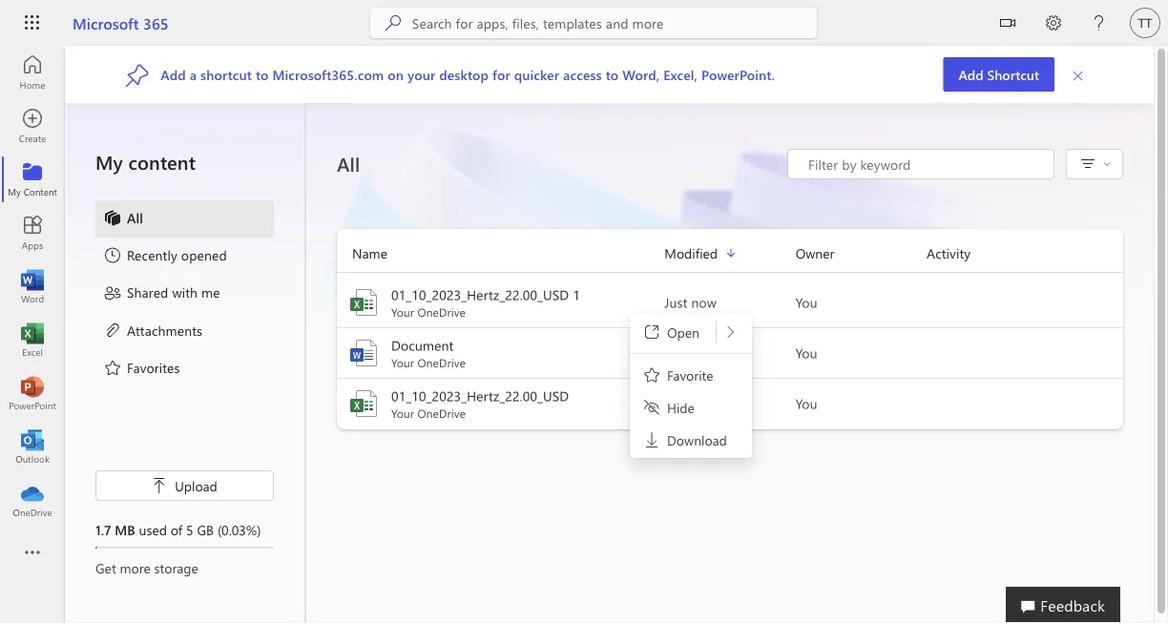 Task type: describe. For each thing, give the bounding box(es) containing it.

[[1104, 160, 1111, 168]]

open menu item
[[633, 317, 716, 348]]

recently
[[127, 246, 177, 264]]

outlook image
[[23, 437, 42, 456]]

tt
[[1139, 15, 1153, 30]]

365
[[143, 12, 169, 33]]

favorite menu item
[[633, 360, 750, 391]]

storage
[[154, 559, 199, 577]]

you for 01_10_2023_hertz_22.00_usd
[[796, 395, 818, 412]]

add for add shortcut
[[959, 65, 984, 83]]

excel image for 01_10_2023_hertz_22.00_usd 1
[[349, 287, 379, 318]]

activity
[[927, 244, 971, 262]]

with
[[172, 284, 198, 301]]

dismiss this dialog image
[[1072, 66, 1086, 83]]

add a shortcut to microsoft365.com on your desktop for quicker access to word, excel, powerpoint.
[[161, 66, 775, 83]]

my content image
[[23, 170, 42, 189]]

access
[[563, 66, 602, 83]]

activity, column 4 of 4 column header
[[927, 243, 1124, 264]]

menu containing open
[[633, 317, 750, 455]]

2 for document
[[693, 344, 701, 362]]

desktop
[[439, 66, 489, 83]]

name 01_10_2023_hertz_22.00_usd cell
[[337, 387, 665, 421]]

you for 01_10_2023_hertz_22.00_usd 1
[[796, 294, 818, 311]]

onedrive image
[[23, 491, 42, 510]]

just
[[665, 294, 688, 311]]

excel,
[[664, 66, 698, 83]]

view more apps image
[[23, 544, 42, 563]]

open group
[[633, 317, 750, 348]]

download
[[667, 431, 727, 449]]

my
[[95, 149, 123, 175]]

a
[[190, 66, 197, 83]]

name 01_10_2023_hertz_22.00_usd 1 cell
[[337, 286, 665, 320]]

name button
[[337, 243, 665, 264]]

of
[[171, 521, 183, 539]]

favorites element
[[103, 358, 180, 381]]

recently opened
[[127, 246, 227, 264]]

hide menu item
[[633, 392, 750, 423]]

shared
[[127, 284, 168, 301]]

content
[[128, 149, 196, 175]]

for
[[493, 66, 511, 83]]

 upload
[[152, 477, 218, 495]]

document
[[391, 337, 454, 354]]

more
[[120, 559, 151, 577]]

add shortcut button
[[944, 57, 1055, 92]]

0 vertical spatial all
[[337, 151, 360, 177]]

nov 2 for document
[[665, 344, 701, 362]]

name
[[352, 244, 388, 262]]

gb
[[197, 521, 214, 539]]

all element
[[103, 208, 143, 231]]

used
[[139, 521, 167, 539]]

feedback
[[1041, 595, 1106, 615]]

on
[[388, 66, 404, 83]]

1 to from the left
[[256, 66, 269, 83]]

2 for 01_10_2023_hertz_22.00_usd
[[693, 395, 701, 412]]

add for add a shortcut to microsoft365.com on your desktop for quicker access to word, excel, powerpoint.
[[161, 66, 186, 83]]

onedrive inside 01_10_2023_hertz_22.00_usd 1 your onedrive
[[418, 305, 466, 320]]

microsoft 365
[[73, 12, 169, 33]]

powerpoint.
[[702, 66, 775, 83]]

attachments
[[127, 321, 203, 339]]

favorites
[[127, 359, 180, 376]]

mb
[[115, 521, 135, 539]]

get
[[95, 559, 116, 577]]

1.7
[[95, 521, 111, 539]]

feedback button
[[1007, 587, 1121, 624]]

shared with me element
[[103, 283, 220, 306]]

attachments element
[[103, 321, 203, 343]]

tt button
[[1123, 0, 1169, 46]]

nov 2 for 01_10_2023_hertz_22.00_usd
[[665, 395, 701, 412]]

shared with me
[[127, 284, 220, 301]]

5
[[186, 521, 193, 539]]

hide
[[667, 399, 695, 416]]



Task type: vqa. For each thing, say whether or not it's contained in the screenshot.
Presentation Your OneDrive
no



Task type: locate. For each thing, give the bounding box(es) containing it.
3 onedrive from the top
[[418, 406, 466, 421]]

Search box. Suggestions appear as you type. search field
[[412, 8, 817, 38]]

1 add from the left
[[959, 65, 984, 83]]

recently opened element
[[103, 246, 227, 268]]

onedrive for 01_10_2023_hertz_22.00_usd
[[418, 406, 466, 421]]

modified
[[665, 244, 718, 262]]

row containing name
[[337, 243, 1124, 273]]

your for 01_10_2023_hertz_22.00_usd
[[391, 406, 414, 421]]

name document cell
[[337, 336, 665, 370]]

0 vertical spatial 2
[[693, 344, 701, 362]]

add left shortcut
[[959, 65, 984, 83]]

menu containing all
[[95, 201, 274, 388]]

2 2 from the top
[[693, 395, 701, 412]]

2 vertical spatial your
[[391, 406, 414, 421]]

01_10_2023_hertz_22.00_usd for your
[[391, 387, 569, 405]]

all inside "menu"
[[127, 209, 143, 226]]

your down 'document your onedrive'
[[391, 406, 414, 421]]

0 horizontal spatial add
[[161, 66, 186, 83]]

0 vertical spatial you
[[796, 294, 818, 311]]

add inside button
[[959, 65, 984, 83]]

me
[[201, 284, 220, 301]]

quicker
[[514, 66, 560, 83]]

apps image
[[23, 223, 42, 243]]

onedrive up document
[[418, 305, 466, 320]]

onedrive for document
[[418, 355, 466, 370]]

excel image inside "name 01_10_2023_hertz_22.00_usd" cell
[[349, 389, 379, 419]]

onedrive down 'document your onedrive'
[[418, 406, 466, 421]]

shortcut
[[201, 66, 252, 83]]

all down microsoft365.com
[[337, 151, 360, 177]]

open
[[667, 323, 700, 341]]

1 01_10_2023_hertz_22.00_usd from the top
[[391, 286, 569, 304]]

1 onedrive from the top
[[418, 305, 466, 320]]

all up recently
[[127, 209, 143, 226]]

upload
[[175, 477, 218, 495]]

2 to from the left
[[606, 66, 619, 83]]

1 vertical spatial excel image
[[349, 389, 379, 419]]

1 nov from the top
[[665, 344, 689, 362]]

0 horizontal spatial menu
[[95, 201, 274, 388]]

excel image down word icon
[[349, 389, 379, 419]]

owner button
[[796, 243, 927, 264]]

01_10_2023_hertz_22.00_usd inside 01_10_2023_hertz_22.00_usd 1 your onedrive
[[391, 286, 569, 304]]

nov for 01_10_2023_hertz_22.00_usd
[[665, 395, 689, 412]]

None search field
[[370, 8, 817, 38]]

2 down favorite menu item
[[693, 395, 701, 412]]

01_10_2023_hertz_22.00_usd down name button
[[391, 286, 569, 304]]

1 you from the top
[[796, 294, 818, 311]]

2 nov 2 from the top
[[665, 395, 701, 412]]

displaying 3 out of 3 files. status
[[788, 149, 1055, 180]]

microsoft 365 banner
[[0, 0, 1169, 49]]

word image
[[23, 277, 42, 296]]

all
[[337, 151, 360, 177], [127, 209, 143, 226]]

0 vertical spatial nov 2
[[665, 344, 701, 362]]

1 vertical spatial you
[[796, 344, 818, 362]]

navigation
[[0, 46, 65, 527]]

01_10_2023_hertz_22.00_usd down name document cell
[[391, 387, 569, 405]]

1 vertical spatial nov 2
[[665, 395, 701, 412]]

your
[[391, 305, 414, 320], [391, 355, 414, 370], [391, 406, 414, 421]]

3 your from the top
[[391, 406, 414, 421]]

just now
[[665, 294, 717, 311]]

01_10_2023_hertz_22.00_usd inside "name 01_10_2023_hertz_22.00_usd" cell
[[391, 387, 569, 405]]

(0.03%)
[[218, 521, 261, 539]]

2 add from the left
[[161, 66, 186, 83]]

01_10_2023_hertz_22.00_usd your onedrive
[[391, 387, 569, 421]]

1 vertical spatial nov
[[665, 395, 689, 412]]

1 horizontal spatial to
[[606, 66, 619, 83]]

get more storage button
[[95, 559, 274, 578]]

onedrive inside 'document your onedrive'
[[418, 355, 466, 370]]

your
[[408, 66, 436, 83]]

your down document
[[391, 355, 414, 370]]

onedrive down document
[[418, 355, 466, 370]]

my content left pane navigation navigation
[[65, 103, 306, 624]]

1 vertical spatial all
[[127, 209, 143, 226]]

1 excel image from the top
[[349, 287, 379, 318]]

1 vertical spatial 2
[[693, 395, 701, 412]]

home image
[[23, 63, 42, 82]]

1 vertical spatial your
[[391, 355, 414, 370]]

nov 2 down open at the bottom right of page
[[665, 344, 701, 362]]

row
[[337, 243, 1124, 273]]

menu inside my content left pane navigation navigation
[[95, 201, 274, 388]]


[[1001, 15, 1016, 31]]

0 vertical spatial onedrive
[[418, 305, 466, 320]]

now
[[692, 294, 717, 311]]

2 vertical spatial you
[[796, 395, 818, 412]]

my content
[[95, 149, 196, 175]]

to
[[256, 66, 269, 83], [606, 66, 619, 83]]

0 vertical spatial nov
[[665, 344, 689, 362]]

microsoft
[[73, 12, 139, 33]]

2 you from the top
[[796, 344, 818, 362]]

none search field inside microsoft 365 banner
[[370, 8, 817, 38]]

a2hs image
[[126, 62, 149, 87]]

excel image
[[23, 330, 42, 349]]

2
[[693, 344, 701, 362], [693, 395, 701, 412]]

1 horizontal spatial menu
[[633, 317, 750, 455]]

1
[[573, 286, 580, 304]]

Filter by keyword text field
[[807, 155, 1045, 174]]

shortcut
[[988, 65, 1040, 83]]

onedrive
[[418, 305, 466, 320], [418, 355, 466, 370], [418, 406, 466, 421]]

01_10_2023_hertz_22.00_usd for 1
[[391, 286, 569, 304]]

0 horizontal spatial to
[[256, 66, 269, 83]]

2 vertical spatial onedrive
[[418, 406, 466, 421]]

excel image inside name 01_10_2023_hertz_22.00_usd 1 cell
[[349, 287, 379, 318]]

2 01_10_2023_hertz_22.00_usd from the top
[[391, 387, 569, 405]]

nov 2 down favorite menu item
[[665, 395, 701, 412]]

owner
[[796, 244, 835, 262]]

onedrive inside 01_10_2023_hertz_22.00_usd your onedrive
[[418, 406, 466, 421]]

your inside 01_10_2023_hertz_22.00_usd 1 your onedrive
[[391, 305, 414, 320]]

1 nov 2 from the top
[[665, 344, 701, 362]]

excel image
[[349, 287, 379, 318], [349, 389, 379, 419]]

your for document
[[391, 355, 414, 370]]

your inside 'document your onedrive'
[[391, 355, 414, 370]]

word image
[[349, 338, 379, 369]]

excel image for 01_10_2023_hertz_22.00_usd
[[349, 389, 379, 419]]

your inside 01_10_2023_hertz_22.00_usd your onedrive
[[391, 406, 414, 421]]

to left the word,
[[606, 66, 619, 83]]


[[152, 478, 167, 494]]

to right the shortcut
[[256, 66, 269, 83]]

1.7 mb used of 5 gb (0.03%)
[[95, 521, 261, 539]]

modified button
[[665, 243, 796, 264]]

0 horizontal spatial all
[[127, 209, 143, 226]]

add left a
[[161, 66, 186, 83]]

nov 2
[[665, 344, 701, 362], [665, 395, 701, 412]]

1 vertical spatial onedrive
[[418, 355, 466, 370]]

01_10_2023_hertz_22.00_usd
[[391, 286, 569, 304], [391, 387, 569, 405]]

1 vertical spatial 01_10_2023_hertz_22.00_usd
[[391, 387, 569, 405]]

1 2 from the top
[[693, 344, 701, 362]]

nov down open at the bottom right of page
[[665, 344, 689, 362]]

menu
[[95, 201, 274, 388], [633, 317, 750, 455]]

0 vertical spatial your
[[391, 305, 414, 320]]

add
[[959, 65, 984, 83], [161, 66, 186, 83]]

powerpoint image
[[23, 384, 42, 403]]

2 your from the top
[[391, 355, 414, 370]]

document your onedrive
[[391, 337, 466, 370]]

0 vertical spatial 01_10_2023_hertz_22.00_usd
[[391, 286, 569, 304]]

you for document
[[796, 344, 818, 362]]

nov
[[665, 344, 689, 362], [665, 395, 689, 412]]

0 vertical spatial excel image
[[349, 287, 379, 318]]

word,
[[623, 66, 660, 83]]

1 your from the top
[[391, 305, 414, 320]]

excel image down name
[[349, 287, 379, 318]]

2 up favorite
[[693, 344, 701, 362]]

nov for document
[[665, 344, 689, 362]]

2 onedrive from the top
[[418, 355, 466, 370]]

 button
[[985, 0, 1031, 49]]

favorite
[[667, 366, 714, 384]]

1 horizontal spatial all
[[337, 151, 360, 177]]

nov down favorite
[[665, 395, 689, 412]]

get more storage
[[95, 559, 199, 577]]

2 nov from the top
[[665, 395, 689, 412]]

create image
[[23, 116, 42, 136]]

your up document
[[391, 305, 414, 320]]

you
[[796, 294, 818, 311], [796, 344, 818, 362], [796, 395, 818, 412]]

download menu item
[[633, 425, 750, 455]]

01_10_2023_hertz_22.00_usd 1 your onedrive
[[391, 286, 580, 320]]

3 you from the top
[[796, 395, 818, 412]]

microsoft365.com
[[273, 66, 384, 83]]

2 excel image from the top
[[349, 389, 379, 419]]

 button
[[1073, 151, 1117, 178]]

opened
[[181, 246, 227, 264]]

add shortcut
[[959, 65, 1040, 83]]

1 horizontal spatial add
[[959, 65, 984, 83]]



